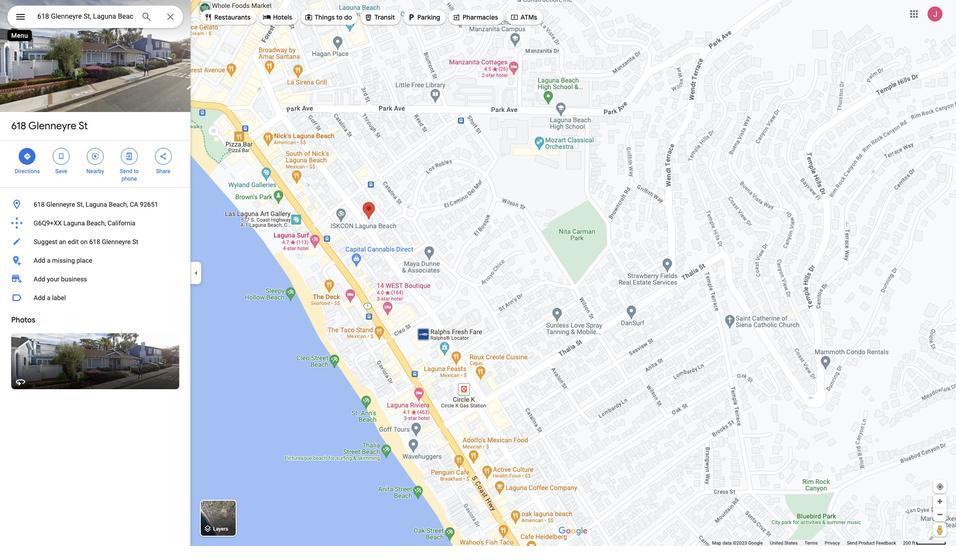 Task type: vqa. For each thing, say whether or not it's contained in the screenshot.


Task type: describe. For each thing, give the bounding box(es) containing it.

[[263, 12, 271, 22]]

 pharmacies
[[453, 12, 499, 22]]

92651
[[140, 201, 158, 208]]

a for missing
[[47, 257, 50, 264]]

parking
[[418, 13, 441, 21]]

200 ft
[[904, 541, 916, 546]]


[[23, 151, 31, 162]]

nearby
[[86, 168, 104, 175]]

ca
[[130, 201, 138, 208]]

ft
[[913, 541, 916, 546]]


[[407, 12, 416, 22]]

618 glenneyre st main content
[[0, 0, 191, 547]]

things
[[315, 13, 335, 21]]

glenneyre for st
[[28, 120, 77, 133]]

united states button
[[771, 541, 798, 547]]

a for label
[[47, 294, 50, 302]]

2 horizontal spatial 618
[[89, 238, 100, 246]]

618 glenneyre st, laguna beach, ca 92651 button
[[0, 195, 191, 214]]

hotels
[[273, 13, 293, 21]]

do
[[344, 13, 352, 21]]

 search field
[[7, 6, 183, 30]]

edit
[[68, 238, 79, 246]]

add a missing place button
[[0, 251, 191, 270]]

2 vertical spatial glenneyre
[[102, 238, 131, 246]]

g6q9+xx laguna beach, california button
[[0, 214, 191, 233]]


[[305, 12, 313, 22]]

add your business link
[[0, 270, 191, 289]]

send to phone
[[120, 168, 139, 182]]

missing
[[52, 257, 75, 264]]

zoom out image
[[937, 512, 944, 519]]

send for send product feedback
[[848, 541, 858, 546]]

united states
[[771, 541, 798, 546]]


[[159, 151, 168, 162]]

terms
[[805, 541, 819, 546]]

suggest an edit on 618 glenneyre st button
[[0, 233, 191, 251]]


[[15, 10, 26, 23]]

add for add a label
[[34, 294, 45, 302]]


[[91, 151, 100, 162]]

 transit
[[365, 12, 395, 22]]

on
[[80, 238, 88, 246]]

actions for 618 glenneyre st region
[[0, 141, 191, 187]]

google maps element
[[0, 0, 957, 547]]

feedback
[[877, 541, 897, 546]]

 restaurants
[[204, 12, 251, 22]]

send for send to phone
[[120, 168, 132, 175]]

g6q9+xx
[[34, 220, 62, 227]]

save
[[55, 168, 67, 175]]

st inside button
[[132, 238, 138, 246]]

label
[[52, 294, 66, 302]]

add a label
[[34, 294, 66, 302]]

618 for 618 glenneyre st
[[11, 120, 26, 133]]

none field inside 618 glenneyre st, laguna beach, ca 92651 'field'
[[37, 11, 134, 22]]

to inside  things to do
[[337, 13, 343, 21]]

collapse side panel image
[[191, 268, 201, 278]]

200 ft button
[[904, 541, 947, 546]]


[[365, 12, 373, 22]]

200
[[904, 541, 912, 546]]

laguna inside 618 glenneyre st, laguna beach, ca 92651 button
[[86, 201, 107, 208]]



Task type: locate. For each thing, give the bounding box(es) containing it.
0 vertical spatial st
[[79, 120, 88, 133]]

share
[[156, 168, 170, 175]]

618 up g6q9+xx
[[34, 201, 45, 208]]

1 vertical spatial beach,
[[87, 220, 106, 227]]

0 horizontal spatial laguna
[[63, 220, 85, 227]]

product
[[859, 541, 876, 546]]

terms button
[[805, 541, 819, 547]]

0 vertical spatial a
[[47, 257, 50, 264]]

618
[[11, 120, 26, 133], [34, 201, 45, 208], [89, 238, 100, 246]]

618 Glenneyre St, Laguna Beach, CA 92651 field
[[7, 6, 183, 28]]

0 horizontal spatial beach,
[[87, 220, 106, 227]]

add for add your business
[[34, 276, 45, 283]]

suggest
[[34, 238, 57, 246]]

1 vertical spatial 618
[[34, 201, 45, 208]]

2 a from the top
[[47, 294, 50, 302]]

add left your
[[34, 276, 45, 283]]

send inside send to phone
[[120, 168, 132, 175]]

show street view coverage image
[[934, 523, 948, 537]]

add
[[34, 257, 45, 264], [34, 276, 45, 283], [34, 294, 45, 302]]

beach, inside button
[[87, 220, 106, 227]]

a
[[47, 257, 50, 264], [47, 294, 50, 302]]

glenneyre for st,
[[46, 201, 75, 208]]

atms
[[521, 13, 538, 21]]

0 vertical spatial add
[[34, 257, 45, 264]]

an
[[59, 238, 66, 246]]

1 add from the top
[[34, 257, 45, 264]]

3 add from the top
[[34, 294, 45, 302]]

glenneyre down california on the top left of page
[[102, 238, 131, 246]]

0 vertical spatial to
[[337, 13, 343, 21]]

2 vertical spatial add
[[34, 294, 45, 302]]

glenneyre up 
[[28, 120, 77, 133]]

0 vertical spatial beach,
[[109, 201, 128, 208]]

1 horizontal spatial 618
[[34, 201, 45, 208]]

map
[[713, 541, 722, 546]]

618 right on
[[89, 238, 100, 246]]

laguna up the edit
[[63, 220, 85, 227]]

2 add from the top
[[34, 276, 45, 283]]

suggest an edit on 618 glenneyre st
[[34, 238, 138, 246]]

directions
[[15, 168, 40, 175]]

a left missing
[[47, 257, 50, 264]]

 atms
[[511, 12, 538, 22]]

st,
[[77, 201, 84, 208]]

add your business
[[34, 276, 87, 283]]

show your location image
[[937, 483, 945, 492]]

0 vertical spatial laguna
[[86, 201, 107, 208]]

1 vertical spatial glenneyre
[[46, 201, 75, 208]]

add left label at bottom
[[34, 294, 45, 302]]

1 vertical spatial laguna
[[63, 220, 85, 227]]

1 horizontal spatial send
[[848, 541, 858, 546]]

0 horizontal spatial to
[[134, 168, 139, 175]]

add down suggest
[[34, 257, 45, 264]]

pharmacies
[[463, 13, 499, 21]]

st up actions for 618 glenneyre st region
[[79, 120, 88, 133]]

zoom in image
[[937, 499, 944, 506]]

 hotels
[[263, 12, 293, 22]]

618 for 618 glenneyre st, laguna beach, ca 92651
[[34, 201, 45, 208]]

to
[[337, 13, 343, 21], [134, 168, 139, 175]]

business
[[61, 276, 87, 283]]

footer containing map data ©2023 google
[[713, 541, 904, 547]]

glenneyre left st,
[[46, 201, 75, 208]]

1 horizontal spatial beach,
[[109, 201, 128, 208]]

send product feedback button
[[848, 541, 897, 547]]

1 vertical spatial st
[[132, 238, 138, 246]]

to up phone on the left of page
[[134, 168, 139, 175]]

beach, down '618 glenneyre st, laguna beach, ca 92651'
[[87, 220, 106, 227]]

0 horizontal spatial st
[[79, 120, 88, 133]]


[[453, 12, 461, 22]]

1 a from the top
[[47, 257, 50, 264]]

privacy button
[[826, 541, 841, 547]]

send
[[120, 168, 132, 175], [848, 541, 858, 546]]

data
[[723, 541, 732, 546]]

g6q9+xx laguna beach, california
[[34, 220, 136, 227]]

add a missing place
[[34, 257, 92, 264]]

beach,
[[109, 201, 128, 208], [87, 220, 106, 227]]

to left do
[[337, 13, 343, 21]]

1 vertical spatial to
[[134, 168, 139, 175]]

1 vertical spatial a
[[47, 294, 50, 302]]

send up phone on the left of page
[[120, 168, 132, 175]]

laguna inside g6q9+xx laguna beach, california button
[[63, 220, 85, 227]]

beach, left the ca
[[109, 201, 128, 208]]

restaurants
[[214, 13, 251, 21]]


[[511, 12, 519, 22]]

0 horizontal spatial 618
[[11, 120, 26, 133]]

send product feedback
[[848, 541, 897, 546]]


[[204, 12, 213, 22]]

photos
[[11, 316, 35, 325]]

phone
[[122, 176, 137, 182]]

1 horizontal spatial laguna
[[86, 201, 107, 208]]

st down california on the top left of page
[[132, 238, 138, 246]]

california
[[108, 220, 136, 227]]

privacy
[[826, 541, 841, 546]]

to inside send to phone
[[134, 168, 139, 175]]

618 glenneyre st, laguna beach, ca 92651
[[34, 201, 158, 208]]

footer
[[713, 541, 904, 547]]

 things to do
[[305, 12, 352, 22]]


[[57, 151, 66, 162]]

st
[[79, 120, 88, 133], [132, 238, 138, 246]]

1 vertical spatial add
[[34, 276, 45, 283]]

add for add a missing place
[[34, 257, 45, 264]]

place
[[77, 257, 92, 264]]

add a label button
[[0, 289, 191, 307]]


[[125, 151, 134, 162]]

1 vertical spatial send
[[848, 541, 858, 546]]

glenneyre
[[28, 120, 77, 133], [46, 201, 75, 208], [102, 238, 131, 246]]

send inside button
[[848, 541, 858, 546]]

0 vertical spatial 618
[[11, 120, 26, 133]]

a left label at bottom
[[47, 294, 50, 302]]

None field
[[37, 11, 134, 22]]

map data ©2023 google
[[713, 541, 764, 546]]

google account: james peterson  
(james.peterson1902@gmail.com) image
[[928, 6, 943, 21]]

send left product
[[848, 541, 858, 546]]

footer inside google maps element
[[713, 541, 904, 547]]

1 horizontal spatial to
[[337, 13, 343, 21]]

 button
[[7, 6, 34, 30]]

beach, inside button
[[109, 201, 128, 208]]

2 vertical spatial 618
[[89, 238, 100, 246]]

states
[[785, 541, 798, 546]]

 parking
[[407, 12, 441, 22]]

united
[[771, 541, 784, 546]]

0 horizontal spatial send
[[120, 168, 132, 175]]

google
[[749, 541, 764, 546]]

layers
[[213, 527, 228, 533]]

laguna
[[86, 201, 107, 208], [63, 220, 85, 227]]

0 vertical spatial send
[[120, 168, 132, 175]]

transit
[[375, 13, 395, 21]]

618 glenneyre st
[[11, 120, 88, 133]]

1 horizontal spatial st
[[132, 238, 138, 246]]

618 up 
[[11, 120, 26, 133]]

your
[[47, 276, 60, 283]]

©2023
[[734, 541, 748, 546]]

0 vertical spatial glenneyre
[[28, 120, 77, 133]]

laguna right st,
[[86, 201, 107, 208]]



